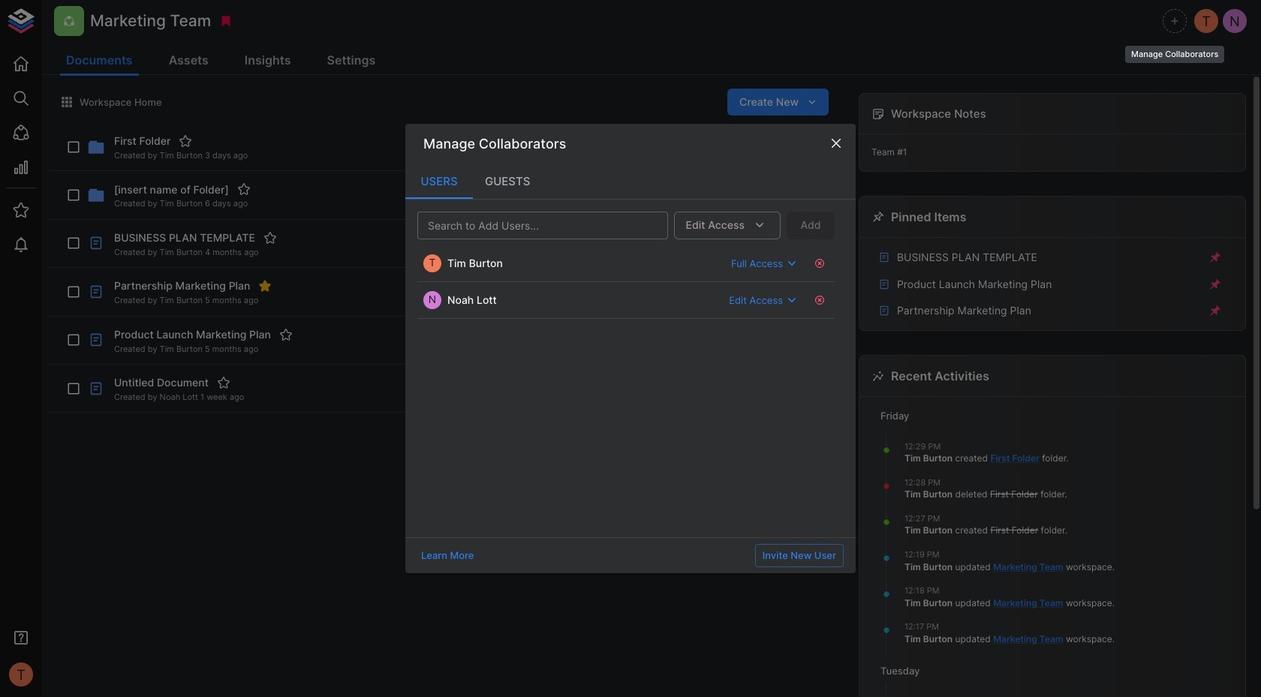 Task type: vqa. For each thing, say whether or not it's contained in the screenshot.
help image
no



Task type: locate. For each thing, give the bounding box(es) containing it.
2 horizontal spatial favorite image
[[264, 231, 277, 245]]

1 horizontal spatial favorite image
[[279, 328, 293, 341]]

0 horizontal spatial favorite image
[[217, 376, 231, 390]]

0 vertical spatial unpin image
[[1209, 251, 1223, 264]]

0 vertical spatial favorite image
[[179, 134, 193, 148]]

favorite image
[[279, 328, 293, 341], [217, 376, 231, 390]]

Search to Add Users... text field
[[422, 216, 639, 235]]

tooltip
[[1125, 35, 1227, 65]]

0 vertical spatial favorite image
[[279, 328, 293, 341]]

2 unpin image from the top
[[1209, 278, 1223, 291]]

2 vertical spatial unpin image
[[1209, 304, 1223, 318]]

unpin image
[[1209, 251, 1223, 264], [1209, 278, 1223, 291], [1209, 304, 1223, 318]]

remove favorite image
[[259, 280, 272, 293]]

3 unpin image from the top
[[1209, 304, 1223, 318]]

tab list
[[406, 163, 856, 199]]

1 vertical spatial favorite image
[[217, 376, 231, 390]]

dialog
[[406, 124, 856, 574]]

favorite image
[[179, 134, 193, 148], [237, 183, 251, 196], [264, 231, 277, 245]]

1 horizontal spatial favorite image
[[237, 183, 251, 196]]

1 vertical spatial unpin image
[[1209, 278, 1223, 291]]

remove bookmark image
[[220, 14, 233, 28]]



Task type: describe. For each thing, give the bounding box(es) containing it.
0 horizontal spatial favorite image
[[179, 134, 193, 148]]

1 unpin image from the top
[[1209, 251, 1223, 264]]

1 vertical spatial favorite image
[[237, 183, 251, 196]]

2 vertical spatial favorite image
[[264, 231, 277, 245]]



